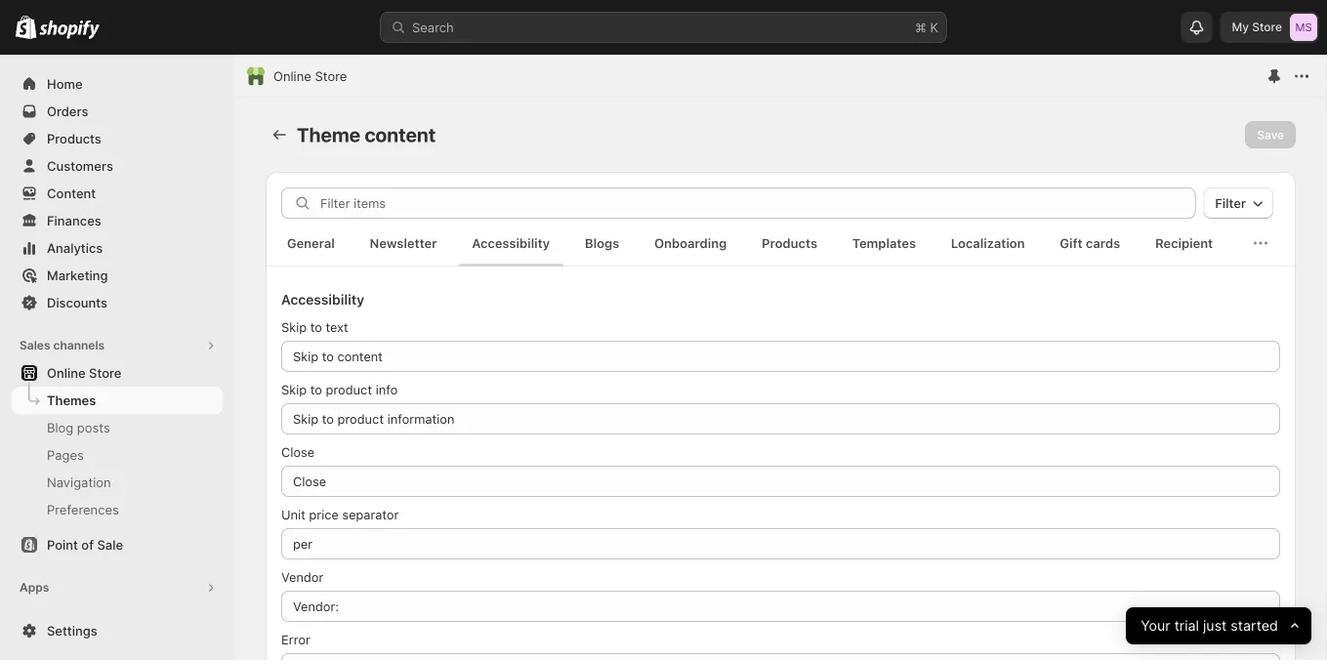 Task type: describe. For each thing, give the bounding box(es) containing it.
marketing link
[[12, 262, 223, 289]]

customers
[[47, 158, 113, 173]]

preferences link
[[12, 496, 223, 523]]

navigation
[[47, 475, 111, 490]]

0 vertical spatial store
[[1252, 20, 1282, 34]]

shopify image
[[39, 20, 100, 40]]

content link
[[12, 180, 223, 207]]

1 horizontal spatial online store
[[273, 68, 347, 84]]

products
[[47, 131, 101, 146]]

finances link
[[12, 207, 223, 234]]

trial
[[1174, 618, 1199, 634]]

themes
[[47, 393, 96, 408]]

1 horizontal spatial store
[[315, 68, 347, 84]]

sales
[[20, 338, 50, 353]]

apps
[[20, 581, 49, 595]]

0 horizontal spatial store
[[89, 365, 122, 380]]

home
[[47, 76, 83, 91]]

1 horizontal spatial online
[[273, 68, 311, 84]]

0 horizontal spatial online
[[47, 365, 86, 380]]

0 horizontal spatial online store
[[47, 365, 122, 380]]

my store image
[[1290, 14, 1317, 41]]

search
[[412, 20, 454, 35]]

⌘
[[915, 20, 927, 35]]

finances
[[47, 213, 101, 228]]

discounts link
[[12, 289, 223, 316]]

blog
[[47, 420, 73, 435]]

themes link
[[12, 387, 223, 414]]

channels
[[53, 338, 105, 353]]

discounts
[[47, 295, 107, 310]]



Task type: locate. For each thing, give the bounding box(es) containing it.
analytics link
[[12, 234, 223, 262]]

your trial just started button
[[1126, 607, 1312, 645]]

my store
[[1232, 20, 1282, 34]]

navigation link
[[12, 469, 223, 496]]

online
[[273, 68, 311, 84], [47, 365, 86, 380]]

my
[[1232, 20, 1249, 34]]

1 horizontal spatial online store link
[[273, 66, 347, 86]]

just
[[1203, 618, 1227, 634]]

analytics
[[47, 240, 103, 255]]

products link
[[12, 125, 223, 152]]

online right online store image
[[273, 68, 311, 84]]

1 vertical spatial online store link
[[12, 359, 223, 387]]

2 horizontal spatial store
[[1252, 20, 1282, 34]]

online store link down channels
[[12, 359, 223, 387]]

store down sales channels button on the left bottom
[[89, 365, 122, 380]]

online down sales channels
[[47, 365, 86, 380]]

point of sale button
[[0, 531, 234, 559]]

1 vertical spatial online
[[47, 365, 86, 380]]

0 vertical spatial online store
[[273, 68, 347, 84]]

your trial just started
[[1141, 618, 1278, 634]]

sale
[[97, 537, 123, 552]]

preferences
[[47, 502, 119, 517]]

0 vertical spatial online store link
[[273, 66, 347, 86]]

point
[[47, 537, 78, 552]]

pages
[[47, 447, 84, 462]]

started
[[1231, 618, 1278, 634]]

sales channels
[[20, 338, 105, 353]]

0 horizontal spatial online store link
[[12, 359, 223, 387]]

point of sale link
[[12, 531, 223, 559]]

of
[[81, 537, 94, 552]]

2 vertical spatial store
[[89, 365, 122, 380]]

online store image
[[246, 66, 266, 86]]

shopify image
[[16, 15, 36, 39]]

online store down channels
[[47, 365, 122, 380]]

settings
[[47, 623, 97, 638]]

posts
[[77, 420, 110, 435]]

sales channels button
[[12, 332, 223, 359]]

online store right online store image
[[273, 68, 347, 84]]

online store link right online store image
[[273, 66, 347, 86]]

store
[[1252, 20, 1282, 34], [315, 68, 347, 84], [89, 365, 122, 380]]

settings link
[[12, 617, 223, 645]]

your
[[1141, 618, 1171, 634]]

online store
[[273, 68, 347, 84], [47, 365, 122, 380]]

1 vertical spatial store
[[315, 68, 347, 84]]

online store link
[[273, 66, 347, 86], [12, 359, 223, 387]]

pages link
[[12, 441, 223, 469]]

marketing
[[47, 268, 108, 283]]

store right my
[[1252, 20, 1282, 34]]

blog posts
[[47, 420, 110, 435]]

k
[[930, 20, 939, 35]]

blog posts link
[[12, 414, 223, 441]]

point of sale
[[47, 537, 123, 552]]

customers link
[[12, 152, 223, 180]]

apps button
[[12, 574, 223, 602]]

0 vertical spatial online
[[273, 68, 311, 84]]

orders
[[47, 104, 88, 119]]

orders link
[[12, 98, 223, 125]]

content
[[47, 186, 96, 201]]

store right online store image
[[315, 68, 347, 84]]

1 vertical spatial online store
[[47, 365, 122, 380]]

⌘ k
[[915, 20, 939, 35]]

home link
[[12, 70, 223, 98]]



Task type: vqa. For each thing, say whether or not it's contained in the screenshot.
And related to delivery
no



